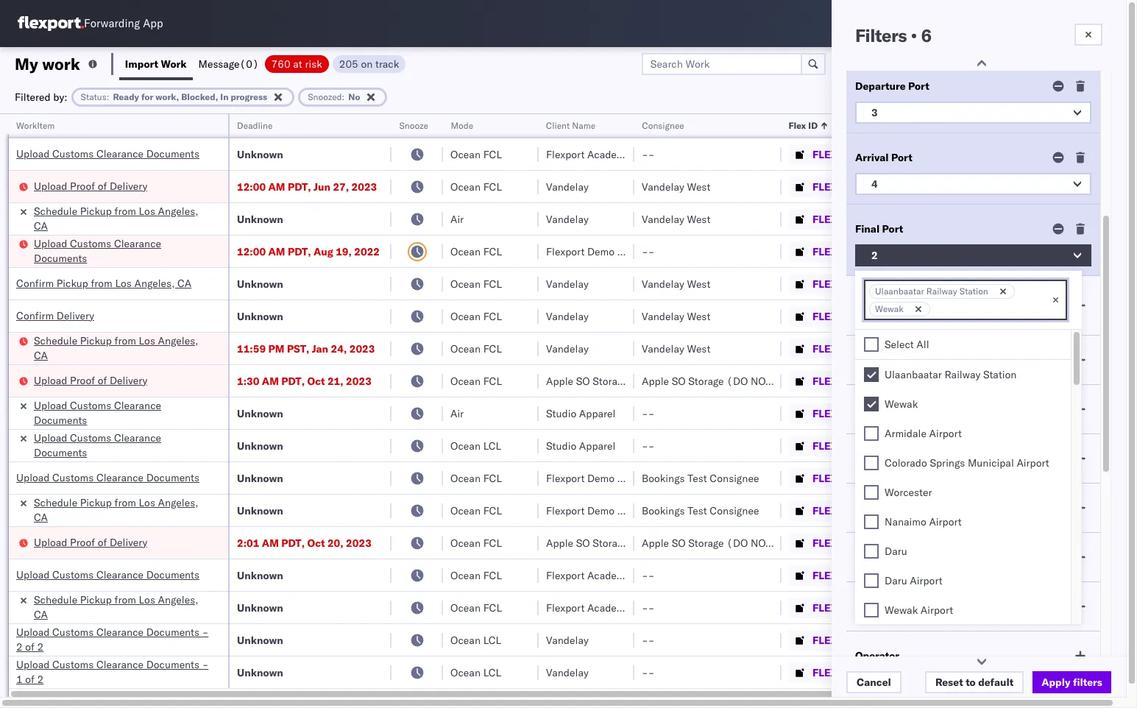 Task type: vqa. For each thing, say whether or not it's contained in the screenshot.


Task type: describe. For each thing, give the bounding box(es) containing it.
flex id button
[[782, 117, 885, 132]]

24,
[[331, 342, 347, 355]]

17 flex- from the top
[[813, 666, 845, 679]]

terminal (firms code)
[[856, 294, 940, 317]]

11:59 pm pst, jan 24, 2023
[[237, 342, 375, 355]]

on
[[361, 57, 373, 70]]

1:30 am pdt, oct 21, 2023
[[237, 375, 372, 388]]

container
[[907, 114, 947, 125]]

3 resize handle column header from the left
[[426, 114, 443, 709]]

27,
[[333, 180, 349, 193]]

1 ocean from the top
[[451, 148, 481, 161]]

5 vandelay west from the top
[[642, 342, 711, 355]]

ca for flexport academy
[[34, 608, 48, 621]]

app
[[143, 17, 163, 31]]

import
[[125, 57, 158, 70]]

blocked,
[[181, 91, 218, 102]]

resize handle column header for deadline
[[374, 114, 392, 709]]

flex-1695867
[[813, 407, 890, 420]]

2 vertical spatial wewak
[[885, 604, 919, 617]]

numbers for mbl/mawb numbers
[[1057, 120, 1093, 131]]

flex-1660288
[[813, 245, 890, 258]]

jun
[[314, 180, 331, 193]]

exception
[[906, 57, 955, 70]]

760 at risk
[[271, 57, 322, 70]]

1695942
[[845, 439, 890, 453]]

daru for daru airport
[[885, 574, 908, 588]]

my work
[[15, 53, 80, 74]]

import work
[[125, 57, 187, 70]]

1 vandelay west from the top
[[642, 180, 711, 193]]

3 upload proof of delivery button from the top
[[34, 535, 148, 551]]

6
[[922, 24, 932, 46]]

3 west from the top
[[687, 277, 711, 291]]

of for 1st upload proof of delivery link from the bottom
[[98, 536, 107, 549]]

confirm delivery
[[16, 309, 94, 322]]

2023 for 1:30 am pdt, oct 21, 2023
[[346, 375, 372, 388]]

of for upload proof of delivery link associated with 1:30
[[98, 374, 107, 387]]

schedule pickup from los angeles, ca inside button
[[34, 334, 199, 362]]

7 ocean fcl from the top
[[451, 375, 502, 388]]

3 vandelay west from the top
[[642, 277, 711, 291]]

12 unknown from the top
[[237, 666, 283, 679]]

from for vandelay
[[115, 204, 136, 218]]

pdt, for 21,
[[282, 375, 305, 388]]

3 flex-1662119 from the top
[[813, 342, 890, 355]]

2:01 am pdt, oct 20, 2023
[[237, 537, 372, 550]]

: for status
[[107, 91, 109, 102]]

delivery for upload proof of delivery link for 12:00
[[110, 179, 148, 193]]

air for studio apparel
[[451, 407, 464, 420]]

9 fcl from the top
[[484, 504, 502, 517]]

3 proof from the top
[[70, 536, 95, 549]]

file exception
[[886, 57, 955, 70]]

los for flexport academy
[[139, 593, 155, 607]]

list box containing select all
[[856, 330, 1071, 709]]

nanaimo
[[885, 516, 927, 529]]

port for arrival port
[[892, 151, 913, 164]]

2023 for 11:59 pm pst, jan 24, 2023
[[350, 342, 375, 355]]

upload for upload customs clearance documents - 2 of 2 button at the bottom left of page
[[16, 626, 50, 639]]

14 ocean from the top
[[451, 634, 481, 647]]

1 abcd1234560 from the top
[[907, 277, 980, 290]]

6 unknown from the top
[[237, 439, 283, 453]]

6 fcl from the top
[[484, 342, 502, 355]]

ocean lcl for upload customs clearance documents - 1 of 2
[[451, 666, 502, 679]]

air for vandelay
[[451, 212, 464, 226]]

filtered
[[15, 90, 51, 103]]

1 vertical spatial wewak
[[885, 398, 919, 411]]

760
[[271, 57, 291, 70]]

20,
[[328, 537, 344, 550]]

all
[[917, 338, 930, 351]]

cmdu39849018
[[1003, 537, 1085, 550]]

12:00 for 12:00 am pdt, aug 19, 2022
[[237, 245, 266, 258]]

8 ocean fcl from the top
[[451, 472, 502, 485]]

1 fcl from the top
[[484, 148, 502, 161]]

mode
[[451, 120, 473, 131]]

delivery for upload proof of delivery link associated with 1:30
[[110, 374, 148, 387]]

0 vertical spatial ulaanbaatar railway station
[[876, 286, 989, 297]]

3
[[872, 106, 878, 119]]

upload customs clearance documents - 1 of 2 button
[[16, 657, 212, 688]]

3 flexport demo consignee from the top
[[546, 504, 667, 517]]

3 flexport from the top
[[546, 472, 585, 485]]

10 fcl from the top
[[484, 537, 502, 550]]

5 unknown from the top
[[237, 407, 283, 420]]

11 unknown from the top
[[237, 634, 283, 647]]

205
[[339, 57, 359, 70]]

11 ocean fcl from the top
[[451, 569, 502, 582]]

12:00 am pdt, aug 19, 2022
[[237, 245, 380, 258]]

upload proof of delivery link for 1:30
[[34, 373, 148, 388]]

2 flex-1662119 from the top
[[813, 310, 890, 323]]

(0)
[[240, 57, 259, 70]]

1 1662119 from the top
[[845, 277, 890, 291]]

by:
[[53, 90, 67, 103]]

4
[[872, 177, 878, 191]]

upload for 3rd upload proof of delivery button
[[34, 536, 67, 549]]

demo for --
[[588, 472, 615, 485]]

airport right municipal
[[1017, 457, 1050, 470]]

confirm for confirm delivery
[[16, 309, 54, 322]]

7 ocean from the top
[[451, 375, 481, 388]]

5 flex- from the top
[[813, 277, 845, 291]]

flexport. image
[[18, 16, 84, 31]]

wewak airport
[[885, 604, 954, 617]]

3 upload proof of delivery link from the top
[[34, 535, 148, 550]]

am for 12:00 am pdt, aug 19, 2022
[[268, 245, 285, 258]]

numbers for container numbers
[[907, 126, 944, 137]]

schedule for flexport demo consignee
[[34, 496, 77, 509]]

delivery for 1st upload proof of delivery link from the bottom
[[110, 536, 148, 549]]

risk
[[305, 57, 322, 70]]

205 on track
[[339, 57, 399, 70]]

name for carrier name
[[893, 354, 922, 367]]

of inside upload customs clearance documents - 2 of 2
[[25, 640, 35, 654]]

upload customs clearance documents button for flex-1728395
[[16, 470, 200, 486]]

work,
[[156, 91, 179, 102]]

6 flex- from the top
[[813, 310, 845, 323]]

forwarding
[[84, 17, 140, 31]]

1835605 for upload customs clearance documents - 1 of 2
[[845, 666, 890, 679]]

12:00 am pdt, jun 27, 2023
[[237, 180, 377, 193]]

2 vandelay west from the top
[[642, 212, 711, 226]]

2 1728395 from the top
[[845, 504, 890, 517]]

ca for flexport demo consignee
[[34, 511, 48, 524]]

documents inside upload customs clearance documents - 2 of 2
[[146, 626, 200, 639]]

confirm pickup from los angeles, ca button
[[16, 276, 192, 292]]

3 flexport academy from the top
[[546, 601, 631, 615]]

upload for flex-1728395's upload customs clearance documents button
[[16, 471, 50, 484]]

10 ocean fcl from the top
[[451, 537, 502, 550]]

colorado springs municipal airport
[[885, 457, 1050, 470]]

19,
[[336, 245, 352, 258]]

1 horizontal spatial date
[[938, 502, 961, 515]]

14 flex- from the top
[[813, 569, 845, 582]]

8 ocean from the top
[[451, 439, 481, 453]]

1:30
[[237, 375, 260, 388]]

15 ocean from the top
[[451, 666, 481, 679]]

2 1798102 from the top
[[845, 601, 890, 615]]

carrier
[[856, 354, 891, 367]]

daru airport
[[885, 574, 943, 588]]

7 fcl from the top
[[484, 375, 502, 388]]

upload customs clearance documents - 2 of 2 link
[[16, 625, 212, 654]]

flexport demo consignee for --
[[546, 472, 667, 485]]

of inside upload customs clearance documents - 1 of 2
[[25, 673, 35, 686]]

schedule pickup from los angeles, ca link for vandelay
[[34, 204, 209, 233]]

9 ocean fcl from the top
[[451, 504, 502, 517]]

proof for 1:30 am pdt, oct 21, 2023
[[70, 374, 95, 387]]

container numbers
[[907, 114, 947, 137]]

upload for upload proof of delivery button related to 1:30 am pdt, oct 21, 2023
[[34, 374, 67, 387]]

upload proof of delivery for 12:00
[[34, 179, 148, 193]]

aphu6696417
[[907, 147, 980, 161]]

4 ocean from the top
[[451, 277, 481, 291]]

port for departure port
[[909, 80, 930, 93]]

client name
[[546, 120, 596, 131]]

2 ocean from the top
[[451, 180, 481, 193]]

11:59
[[237, 342, 266, 355]]

angeles, for vandelay
[[158, 204, 199, 218]]

final port
[[856, 222, 904, 236]]

5 fcl from the top
[[484, 310, 502, 323]]

for
[[141, 91, 153, 102]]

apparel for air
[[580, 407, 616, 420]]

12 ocean fcl from the top
[[451, 601, 502, 615]]

airport for nanaimo airport
[[930, 516, 962, 529]]

progress
[[231, 91, 268, 102]]

1835605 for upload customs clearance documents - 2 of 2
[[845, 634, 890, 647]]

12 fcl from the top
[[484, 601, 502, 615]]

10 ocean from the top
[[451, 504, 481, 517]]

9 resize handle column header from the left
[[1100, 114, 1118, 709]]

resize handle column header for client name
[[617, 114, 635, 709]]

1 flexport academy from the top
[[546, 148, 631, 161]]

pdt, for 27,
[[288, 180, 311, 193]]

2 bookings from the top
[[642, 504, 685, 517]]

1 flex- from the top
[[813, 148, 845, 161]]

delivery inside button
[[57, 309, 94, 322]]

0 vertical spatial ulaanbaatar
[[876, 286, 925, 297]]

schedule pickup from los angeles, ca link for flexport demo consignee
[[34, 495, 209, 525]]

1 test from the top
[[688, 472, 708, 485]]

demo for ymluw236679313
[[588, 245, 615, 258]]

13 ocean from the top
[[451, 601, 481, 615]]

filtered by:
[[15, 90, 67, 103]]

7 unknown from the top
[[237, 472, 283, 485]]

4 unknown from the top
[[237, 310, 283, 323]]

1 vertical spatial railway
[[945, 368, 981, 382]]

at
[[293, 57, 303, 70]]

armidale airport
[[885, 427, 962, 440]]

armidale
[[885, 427, 927, 440]]

11 flex- from the top
[[813, 472, 845, 485]]

3 academy from the top
[[588, 601, 631, 615]]

4 fcl from the top
[[484, 277, 502, 291]]

action
[[1086, 57, 1119, 70]]

10 unknown from the top
[[237, 601, 283, 615]]

client
[[546, 120, 570, 131]]

clearance inside upload customs clearance documents - 2 of 2
[[96, 626, 144, 639]]

1 flex-1728395 from the top
[[813, 472, 890, 485]]

0 vertical spatial wewak
[[876, 303, 904, 314]]

work
[[161, 57, 187, 70]]

2 unknown from the top
[[237, 212, 283, 226]]

1 flex-1798102 from the top
[[813, 569, 890, 582]]

reset
[[936, 676, 964, 689]]

select all
[[885, 338, 930, 351]]

1 unknown from the top
[[237, 148, 283, 161]]

upload proof of delivery button for 1:30 am pdt, oct 21, 2023
[[34, 373, 148, 389]]

11 fcl from the top
[[484, 569, 502, 582]]

oct for 21,
[[307, 375, 325, 388]]

•
[[911, 24, 918, 46]]

5 flexport from the top
[[546, 569, 585, 582]]

9 ocean from the top
[[451, 472, 481, 485]]

upload for upload customs clearance documents button corresponding to flex-1366815
[[16, 147, 50, 160]]

schedule pickup from los angeles, ca button
[[34, 333, 209, 364]]

12 flex- from the top
[[813, 504, 845, 517]]

3 upload proof of delivery from the top
[[34, 536, 148, 549]]

to
[[966, 676, 976, 689]]

resize handle column header for mode
[[521, 114, 539, 709]]

6 ocean from the top
[[451, 342, 481, 355]]

of for upload proof of delivery link for 12:00
[[98, 179, 107, 193]]

3 ocean from the top
[[451, 245, 481, 258]]

studio apparel for ocean lcl
[[546, 439, 616, 453]]

8 flex- from the top
[[813, 375, 845, 388]]

2 flexport from the top
[[546, 245, 585, 258]]

confirm pickup from los angeles, ca link
[[16, 276, 192, 291]]

0 horizontal spatial date
[[892, 600, 915, 614]]

snoozed : no
[[308, 91, 360, 102]]

filters • 6
[[856, 24, 932, 46]]

2 flex-1798102 from the top
[[813, 601, 890, 615]]

status
[[81, 91, 107, 102]]

workitem
[[16, 120, 55, 131]]

2 west from the top
[[687, 212, 711, 226]]

jan
[[312, 342, 329, 355]]

2 inside upload customs clearance documents - 1 of 2
[[37, 673, 44, 686]]

1 ocean fcl from the top
[[451, 148, 502, 161]]

cancel
[[857, 676, 892, 689]]

confirm delivery link
[[16, 308, 94, 323]]

1 ocean lcl from the top
[[451, 439, 502, 453]]

name for client name
[[573, 120, 596, 131]]

upload for upload customs clearance documents - 1 of 2 button
[[16, 658, 50, 671]]

2023 for 12:00 am pdt, jun 27, 2023
[[352, 180, 377, 193]]

academy for upload customs clearance documents button corresponding to flex-1366815
[[588, 148, 631, 161]]

5 ocean from the top
[[451, 310, 481, 323]]

2 ocean fcl from the top
[[451, 180, 502, 193]]

worcester
[[885, 486, 933, 499]]

21,
[[328, 375, 344, 388]]

work
[[42, 53, 80, 74]]

flex-1491145
[[813, 212, 890, 226]]



Task type: locate. For each thing, give the bounding box(es) containing it.
consignee inside button
[[642, 120, 685, 131]]

demo
[[588, 245, 615, 258], [588, 472, 615, 485], [588, 504, 615, 517]]

upload customs clearance documents button for flex-1798102
[[16, 567, 200, 584]]

0 vertical spatial 1835605
[[845, 634, 890, 647]]

ready
[[113, 91, 139, 102]]

bookings
[[642, 472, 685, 485], [642, 504, 685, 517]]

airport up springs
[[930, 427, 962, 440]]

airport
[[930, 427, 962, 440], [1017, 457, 1050, 470], [930, 516, 962, 529], [911, 574, 943, 588], [921, 604, 954, 617]]

flex-1660288 button
[[790, 241, 893, 262], [790, 241, 893, 262]]

1 arrival from the top
[[856, 151, 889, 164]]

angeles, for flexport demo consignee
[[158, 496, 199, 509]]

apply
[[1042, 676, 1071, 689]]

flex-1835605 for upload customs clearance documents - 2 of 2
[[813, 634, 890, 647]]

name for consignee name
[[910, 403, 939, 416]]

2 confirm from the top
[[16, 309, 54, 322]]

station down 2 button
[[960, 286, 989, 297]]

railway down caiu7969337
[[927, 286, 958, 297]]

final
[[856, 222, 880, 236]]

2 : from the left
[[342, 91, 345, 102]]

select
[[885, 338, 915, 351]]

default
[[979, 676, 1014, 689]]

airport down daru airport
[[921, 604, 954, 617]]

flex1459871
[[1003, 180, 1072, 193]]

2 button
[[856, 245, 1092, 267]]

airport up wewak airport
[[911, 574, 943, 588]]

numbers
[[1057, 120, 1093, 131], [907, 126, 944, 137]]

ca for vandelay
[[34, 219, 48, 232]]

2 flex-1728395 from the top
[[813, 504, 890, 517]]

2 vertical spatial upload proof of delivery button
[[34, 535, 148, 551]]

0 vertical spatial lcl
[[484, 439, 502, 453]]

of
[[98, 179, 107, 193], [98, 374, 107, 387], [98, 536, 107, 549], [25, 640, 35, 654], [25, 673, 35, 686]]

0 vertical spatial upload proof of delivery
[[34, 179, 148, 193]]

2 vertical spatial flex-1662119
[[813, 342, 890, 355]]

7 flex- from the top
[[813, 342, 845, 355]]

0 vertical spatial apparel
[[580, 407, 616, 420]]

1 flexport demo consignee from the top
[[546, 245, 667, 258]]

2 vertical spatial abcd1234560
[[907, 342, 980, 355]]

None checkbox
[[865, 337, 879, 352], [865, 426, 879, 441], [865, 456, 879, 471], [865, 485, 879, 500], [865, 515, 879, 530], [865, 337, 879, 352], [865, 426, 879, 441], [865, 456, 879, 471], [865, 485, 879, 500], [865, 515, 879, 530]]

0 vertical spatial deadline
[[237, 120, 273, 131]]

upload for upload proof of delivery button corresponding to 12:00 am pdt, jun 27, 2023
[[34, 179, 67, 193]]

flex-1798102 down flex-1753592
[[813, 569, 890, 582]]

1 vertical spatial 12:00
[[237, 245, 266, 258]]

proof for 12:00 am pdt, jun 27, 2023
[[70, 179, 95, 193]]

quoted
[[856, 502, 892, 515]]

1 vertical spatial upload proof of delivery button
[[34, 373, 148, 389]]

clearance
[[96, 147, 144, 160], [114, 237, 161, 250], [114, 399, 161, 412], [114, 431, 161, 444], [96, 471, 144, 484], [96, 568, 144, 581], [96, 626, 144, 639], [96, 658, 144, 671]]

upload customs clearance documents button for flex-1366815
[[16, 146, 200, 162]]

10 flex- from the top
[[813, 439, 845, 453]]

5 west from the top
[[687, 342, 711, 355]]

12 ocean from the top
[[451, 569, 481, 582]]

name inside the client name button
[[573, 120, 596, 131]]

consignee name
[[856, 403, 939, 416]]

los for flexport demo consignee
[[139, 496, 155, 509]]

confirm delivery button
[[16, 308, 94, 324]]

0 vertical spatial ocean lcl
[[451, 439, 502, 453]]

flex-1669777 button
[[790, 371, 893, 391], [790, 371, 893, 391]]

abcd1234560 up aplu9843989
[[907, 342, 980, 355]]

0 vertical spatial oct
[[307, 375, 325, 388]]

ulaanbaatar down carrier name
[[885, 368, 943, 382]]

daru for daru
[[885, 545, 908, 558]]

port for final port
[[883, 222, 904, 236]]

studio for air
[[546, 407, 577, 420]]

1 vertical spatial proof
[[70, 374, 95, 387]]

2023 right 21,
[[346, 375, 372, 388]]

academy for flex-1798102's upload customs clearance documents button
[[588, 569, 631, 582]]

tcnu1234565
[[1063, 180, 1135, 193]]

upload customs clearance documents
[[16, 147, 200, 160], [34, 237, 161, 265], [34, 399, 161, 427], [34, 431, 161, 459], [16, 471, 200, 484], [16, 568, 200, 581]]

1835605 up operator
[[845, 634, 890, 647]]

0 vertical spatial flexport demo consignee
[[546, 245, 667, 258]]

port right the 1366815 on the top
[[892, 151, 913, 164]]

4 flex- from the top
[[813, 245, 845, 258]]

2 schedule pickup from los angeles, ca from the top
[[34, 334, 199, 362]]

railway left "479017491"
[[945, 368, 981, 382]]

2 12:00 from the top
[[237, 245, 266, 258]]

deadline button
[[230, 117, 377, 132]]

date down daru airport
[[892, 600, 915, 614]]

mbl/mawb
[[1003, 120, 1054, 131]]

operator
[[856, 650, 900, 663]]

12:00 left the aug on the left
[[237, 245, 266, 258]]

None text field
[[934, 303, 948, 315]]

1 vertical spatial test
[[688, 504, 708, 517]]

2 academy from the top
[[588, 569, 631, 582]]

nanaimo airport
[[885, 516, 962, 529]]

0 horizontal spatial numbers
[[907, 126, 944, 137]]

1 vertical spatial lcl
[[484, 634, 502, 647]]

1 vertical spatial deadline
[[856, 551, 900, 564]]

1 vertical spatial flexport demo consignee
[[546, 472, 667, 485]]

1 horizontal spatial numbers
[[1057, 120, 1093, 131]]

flex-1459871
[[813, 180, 890, 193]]

1 vertical spatial station
[[984, 368, 1017, 382]]

pdt, left jun
[[288, 180, 311, 193]]

3 unknown from the top
[[237, 277, 283, 291]]

: left the ready
[[107, 91, 109, 102]]

flex-1798102 up operator
[[813, 601, 890, 615]]

0 vertical spatial studio
[[546, 407, 577, 420]]

quoted delivery date
[[856, 502, 961, 515]]

schedule inside button
[[34, 334, 77, 347]]

1 vertical spatial arrival
[[856, 600, 889, 614]]

2 vertical spatial upload proof of delivery link
[[34, 535, 148, 550]]

2 vertical spatial flexport demo consignee
[[546, 504, 667, 517]]

upload
[[16, 147, 50, 160], [34, 179, 67, 193], [34, 237, 67, 250], [34, 374, 67, 387], [34, 399, 67, 412], [34, 431, 67, 444], [16, 471, 50, 484], [34, 536, 67, 549], [16, 568, 50, 581], [16, 626, 50, 639], [16, 658, 50, 671]]

2 vertical spatial lcl
[[484, 666, 502, 679]]

los for vandelay
[[139, 204, 155, 218]]

6 ocean fcl from the top
[[451, 342, 502, 355]]

upload customs clearance documents - 2 of 2 button
[[16, 625, 212, 656]]

aug
[[314, 245, 333, 258]]

2 vertical spatial academy
[[588, 601, 631, 615]]

apply filters button
[[1033, 672, 1112, 694]]

daru up 'arrival date'
[[885, 574, 908, 588]]

0 horizontal spatial deadline
[[237, 120, 273, 131]]

0 vertical spatial proof
[[70, 179, 95, 193]]

flex-1366815 button
[[790, 144, 893, 165], [790, 144, 893, 165]]

1
[[16, 673, 23, 686]]

upload customs clearance documents - 1 of 2
[[16, 658, 209, 686]]

resize handle column header for workitem
[[211, 114, 228, 709]]

studio apparel
[[546, 407, 616, 420], [546, 439, 616, 453]]

0 vertical spatial 1728395
[[845, 472, 890, 485]]

1 flex-1835605 from the top
[[813, 634, 890, 647]]

9 unknown from the top
[[237, 569, 283, 582]]

ocean fcl
[[451, 148, 502, 161], [451, 180, 502, 193], [451, 245, 502, 258], [451, 277, 502, 291], [451, 310, 502, 323], [451, 342, 502, 355], [451, 375, 502, 388], [451, 472, 502, 485], [451, 504, 502, 517], [451, 537, 502, 550], [451, 569, 502, 582], [451, 601, 502, 615]]

fcl
[[484, 148, 502, 161], [484, 180, 502, 193], [484, 245, 502, 258], [484, 277, 502, 291], [484, 310, 502, 323], [484, 342, 502, 355], [484, 375, 502, 388], [484, 472, 502, 485], [484, 504, 502, 517], [484, 537, 502, 550], [484, 569, 502, 582], [484, 601, 502, 615]]

mbl/mawb numbers button
[[996, 117, 1138, 132]]

port right final in the top of the page
[[883, 222, 904, 236]]

port down file exception
[[909, 80, 930, 93]]

studio for ocean lcl
[[546, 439, 577, 453]]

0 horizontal spatial :
[[107, 91, 109, 102]]

numbers inside 'container numbers'
[[907, 126, 944, 137]]

abcd1234560
[[907, 277, 980, 290], [907, 309, 980, 323], [907, 342, 980, 355]]

4 schedule pickup from los angeles, ca link from the top
[[34, 593, 209, 622]]

springs
[[930, 457, 966, 470]]

1 vertical spatial apparel
[[580, 439, 616, 453]]

am right the 1:30
[[262, 375, 279, 388]]

wewak down daru airport
[[885, 604, 919, 617]]

12:00 for 12:00 am pdt, jun 27, 2023
[[237, 180, 266, 193]]

message (0)
[[199, 57, 259, 70]]

1 horizontal spatial deadline
[[856, 551, 900, 564]]

16 flex- from the top
[[813, 634, 845, 647]]

0 vertical spatial academy
[[588, 148, 631, 161]]

upload proof of delivery button
[[34, 179, 148, 195], [34, 373, 148, 389], [34, 535, 148, 551]]

flexport demo consignee
[[546, 245, 667, 258], [546, 472, 667, 485], [546, 504, 667, 517]]

1 abcu1234560 from the top
[[907, 633, 980, 647]]

1 1835605 from the top
[[845, 634, 890, 647]]

1 air from the top
[[451, 212, 464, 226]]

8 resize handle column header from the left
[[978, 114, 996, 709]]

airport right nanaimo
[[930, 516, 962, 529]]

flex-
[[813, 148, 845, 161], [813, 180, 845, 193], [813, 212, 845, 226], [813, 245, 845, 258], [813, 277, 845, 291], [813, 310, 845, 323], [813, 342, 845, 355], [813, 375, 845, 388], [813, 407, 845, 420], [813, 439, 845, 453], [813, 472, 845, 485], [813, 504, 845, 517], [813, 537, 845, 550], [813, 569, 845, 582], [813, 601, 845, 615], [813, 634, 845, 647], [813, 666, 845, 679]]

upload for flex-1798102's upload customs clearance documents button
[[16, 568, 50, 581]]

479017491
[[1003, 375, 1061, 388]]

upload proof of delivery for 1:30
[[34, 374, 148, 387]]

flex-1835605 down operator
[[813, 666, 890, 679]]

studio apparel for air
[[546, 407, 616, 420]]

mode button
[[443, 117, 524, 132]]

1662119 up the terminal
[[845, 277, 890, 291]]

date up nanaimo airport
[[938, 502, 961, 515]]

flex-1798102 button
[[790, 565, 893, 586], [790, 565, 893, 586], [790, 598, 893, 618], [790, 598, 893, 618]]

2 bookings test consignee from the top
[[642, 504, 760, 517]]

wewak up armidale
[[885, 398, 919, 411]]

1 proof from the top
[[70, 179, 95, 193]]

0 vertical spatial bookings test consignee
[[642, 472, 760, 485]]

abcd1234560 up (firms
[[907, 277, 980, 290]]

1 vertical spatial flexport academy
[[546, 569, 631, 582]]

4 flexport from the top
[[546, 504, 585, 517]]

pickup for vandelay
[[80, 204, 112, 218]]

1 vertical spatial upload proof of delivery link
[[34, 373, 148, 388]]

0 vertical spatial flex-1728395
[[813, 472, 890, 485]]

oct left 21,
[[307, 375, 325, 388]]

consignee button
[[635, 117, 767, 132]]

bozo1234565,
[[985, 180, 1060, 193]]

arrival for arrival date
[[856, 600, 889, 614]]

terminal
[[856, 294, 899, 307]]

1 apparel from the top
[[580, 407, 616, 420]]

flex-1695942
[[813, 439, 890, 453]]

1798102 down 1753592 in the bottom of the page
[[845, 569, 890, 582]]

schedule for flexport academy
[[34, 593, 77, 607]]

name for vessel name
[[890, 452, 919, 465]]

15 flex- from the top
[[813, 601, 845, 615]]

1835605 down operator
[[845, 666, 890, 679]]

resize handle column header for flex id
[[882, 114, 900, 709]]

1798102 up operator
[[845, 601, 890, 615]]

flex-1728395 up flex-1753592
[[813, 504, 890, 517]]

1 confirm from the top
[[16, 277, 54, 290]]

1 vertical spatial 1728395
[[845, 504, 890, 517]]

6 flexport from the top
[[546, 601, 585, 615]]

upload inside upload customs clearance documents - 1 of 2
[[16, 658, 50, 671]]

3 demo from the top
[[588, 504, 615, 517]]

customs inside upload customs clearance documents - 1 of 2
[[52, 658, 94, 671]]

studio
[[546, 407, 577, 420], [546, 439, 577, 453]]

1 vertical spatial upload proof of delivery
[[34, 374, 148, 387]]

2 1662119 from the top
[[845, 310, 890, 323]]

2 fcl from the top
[[484, 180, 502, 193]]

1 bookings from the top
[[642, 472, 685, 485]]

: for snoozed
[[342, 91, 345, 102]]

no
[[349, 91, 360, 102]]

1 vertical spatial bookings
[[642, 504, 685, 517]]

flex-1835605 for upload customs clearance documents - 1 of 2
[[813, 666, 890, 679]]

flex-1669777
[[813, 375, 890, 388]]

reset to default
[[936, 676, 1014, 689]]

ulaanbaatar railway station down caiu7969337
[[876, 286, 989, 297]]

wewak up the select
[[876, 303, 904, 314]]

1 vertical spatial confirm
[[16, 309, 54, 322]]

flex-1662119 down the terminal
[[813, 310, 890, 323]]

1 vertical spatial academy
[[588, 569, 631, 582]]

flexport demo consignee for ymluw236679313
[[546, 245, 667, 258]]

upload inside upload customs clearance documents - 2 of 2
[[16, 626, 50, 639]]

1 flex-1662119 from the top
[[813, 277, 890, 291]]

0 vertical spatial test
[[688, 472, 708, 485]]

am for 12:00 am pdt, jun 27, 2023
[[268, 180, 285, 193]]

ocean lcl for upload customs clearance documents - 2 of 2
[[451, 634, 502, 647]]

angeles, for flexport academy
[[158, 593, 199, 607]]

documents inside upload customs clearance documents - 1 of 2
[[146, 658, 200, 671]]

vandelay
[[546, 180, 589, 193], [642, 180, 685, 193], [546, 212, 589, 226], [642, 212, 685, 226], [546, 277, 589, 291], [642, 277, 685, 291], [546, 310, 589, 323], [642, 310, 685, 323], [546, 342, 589, 355], [642, 342, 685, 355], [546, 634, 589, 647], [546, 666, 589, 679]]

1 upload proof of delivery button from the top
[[34, 179, 148, 195]]

flex-1662119 up flex-1669777
[[813, 342, 890, 355]]

forwarding app
[[84, 17, 163, 31]]

from for flexport academy
[[115, 593, 136, 607]]

am for 1:30 am pdt, oct 21, 2023
[[262, 375, 279, 388]]

arrival down daru airport
[[856, 600, 889, 614]]

7 resize handle column header from the left
[[882, 114, 900, 709]]

0 vertical spatial demo
[[588, 245, 615, 258]]

am left the aug on the left
[[268, 245, 285, 258]]

2 vertical spatial 1662119
[[845, 342, 890, 355]]

3 button
[[856, 102, 1092, 124]]

0 vertical spatial flex-1662119
[[813, 277, 890, 291]]

2 1835605 from the top
[[845, 666, 890, 679]]

1 vertical spatial 1835605
[[845, 666, 890, 679]]

Search Work text field
[[642, 53, 803, 75]]

confirm pickup from los angeles, ca
[[16, 277, 192, 290]]

0 vertical spatial date
[[938, 502, 961, 515]]

1 1798102 from the top
[[845, 569, 890, 582]]

1662119 down the terminal
[[845, 310, 890, 323]]

0 vertical spatial daru
[[885, 545, 908, 558]]

track
[[376, 57, 399, 70]]

1 vertical spatial air
[[451, 407, 464, 420]]

0 vertical spatial air
[[451, 212, 464, 226]]

(firms
[[901, 294, 940, 307]]

0 vertical spatial upload proof of delivery button
[[34, 179, 148, 195]]

2 proof from the top
[[70, 374, 95, 387]]

1728395 up 1753592 in the bottom of the page
[[845, 504, 890, 517]]

pdt, for 19,
[[288, 245, 311, 258]]

deadline
[[237, 120, 273, 131], [856, 551, 900, 564]]

1 vertical spatial flex-1662119
[[813, 310, 890, 323]]

9 flex- from the top
[[813, 407, 845, 420]]

1 lcl from the top
[[484, 439, 502, 453]]

0 vertical spatial 1662119
[[845, 277, 890, 291]]

pm
[[268, 342, 285, 355]]

1 vertical spatial abcu1234560
[[907, 666, 980, 679]]

flex-1753592
[[813, 537, 890, 550]]

13 flex- from the top
[[813, 537, 845, 550]]

upload proof of delivery link for 12:00
[[34, 179, 148, 193]]

2 vertical spatial port
[[883, 222, 904, 236]]

name right client
[[573, 120, 596, 131]]

1 oct from the top
[[307, 375, 325, 388]]

--
[[642, 148, 655, 161], [642, 245, 655, 258], [1003, 277, 1016, 291], [1003, 310, 1016, 323], [642, 407, 655, 420], [642, 439, 655, 453], [1003, 472, 1016, 485], [642, 569, 655, 582], [642, 601, 655, 615], [642, 634, 655, 647], [1003, 634, 1016, 647], [642, 666, 655, 679], [1003, 666, 1016, 679]]

0 vertical spatial arrival
[[856, 151, 889, 164]]

0 vertical spatial station
[[960, 286, 989, 297]]

am right "2:01"
[[262, 537, 279, 550]]

2 vertical spatial upload proof of delivery
[[34, 536, 148, 549]]

ulaanbaatar up the code) on the right
[[876, 286, 925, 297]]

1 vertical spatial ulaanbaatar railway station
[[885, 368, 1017, 382]]

resize handle column header for container numbers
[[978, 114, 996, 709]]

resize handle column header for consignee
[[764, 114, 782, 709]]

4 vandelay west from the top
[[642, 310, 711, 323]]

3 ocean fcl from the top
[[451, 245, 502, 258]]

12:00 left jun
[[237, 180, 266, 193]]

name down the select all
[[893, 354, 922, 367]]

0 vertical spatial bookings
[[642, 472, 685, 485]]

numbers down the container
[[907, 126, 944, 137]]

3 ocean lcl from the top
[[451, 666, 502, 679]]

2 vertical spatial demo
[[588, 504, 615, 517]]

1 vertical spatial port
[[892, 151, 913, 164]]

name up "armidale airport"
[[910, 403, 939, 416]]

from for flexport demo consignee
[[115, 496, 136, 509]]

upload proof of delivery button for 12:00 am pdt, jun 27, 2023
[[34, 179, 148, 195]]

numbers inside button
[[1057, 120, 1093, 131]]

import work button
[[119, 47, 193, 80]]

1 vertical spatial daru
[[885, 574, 908, 588]]

station right aplu9843989
[[984, 368, 1017, 382]]

name
[[573, 120, 596, 131], [893, 354, 922, 367], [910, 403, 939, 416], [890, 452, 919, 465]]

2023 for 2:01 am pdt, oct 20, 2023
[[346, 537, 372, 550]]

arrival up "4"
[[856, 151, 889, 164]]

deadline down 1753592 in the bottom of the page
[[856, 551, 900, 564]]

2 abcu1234560 from the top
[[907, 666, 980, 679]]

list box
[[856, 330, 1071, 709]]

0 vertical spatial railway
[[927, 286, 958, 297]]

flex-1835605 up operator
[[813, 634, 890, 647]]

None checkbox
[[865, 368, 879, 382], [865, 397, 879, 412], [865, 544, 879, 559], [865, 574, 879, 588], [865, 603, 879, 618], [865, 368, 879, 382], [865, 397, 879, 412], [865, 544, 879, 559], [865, 574, 879, 588], [865, 603, 879, 618]]

flex-1662119 button
[[790, 274, 893, 294], [790, 274, 893, 294], [790, 306, 893, 327], [790, 306, 893, 327], [790, 338, 893, 359], [790, 338, 893, 359]]

1 vertical spatial flex-1798102
[[813, 601, 890, 615]]

customs inside upload customs clearance documents - 2 of 2
[[52, 626, 94, 639]]

2 vertical spatial ocean lcl
[[451, 666, 502, 679]]

airport for wewak airport
[[921, 604, 954, 617]]

pickup for flexport academy
[[80, 593, 112, 607]]

1 vertical spatial demo
[[588, 472, 615, 485]]

numbers right 'mbl/mawb'
[[1057, 120, 1093, 131]]

- inside upload customs clearance documents - 2 of 2
[[202, 626, 209, 639]]

oct left the 20, on the bottom left
[[307, 537, 325, 550]]

daru down nanaimo
[[885, 545, 908, 558]]

daru
[[885, 545, 908, 558], [885, 574, 908, 588]]

abcu1234560 for upload customs clearance documents - 2 of 2
[[907, 633, 980, 647]]

flex-1835605 button
[[790, 630, 893, 651], [790, 630, 893, 651], [790, 662, 893, 683], [790, 662, 893, 683]]

3 1662119 from the top
[[845, 342, 890, 355]]

2 upload proof of delivery link from the top
[[34, 373, 148, 388]]

1 horizontal spatial :
[[342, 91, 345, 102]]

0 vertical spatial port
[[909, 80, 930, 93]]

pickup for flexport demo consignee
[[80, 496, 112, 509]]

flexport
[[546, 148, 585, 161], [546, 245, 585, 258], [546, 472, 585, 485], [546, 504, 585, 517], [546, 569, 585, 582], [546, 601, 585, 615]]

abcd1234560 down (firms
[[907, 309, 980, 323]]

abcu1234560 for upload customs clearance documents - 1 of 2
[[907, 666, 980, 679]]

1662119 up 1669777 on the bottom
[[845, 342, 890, 355]]

arrival for arrival port
[[856, 151, 889, 164]]

1 vertical spatial oct
[[307, 537, 325, 550]]

colorado
[[885, 457, 928, 470]]

ulaanbaatar railway station inside list box
[[885, 368, 1017, 382]]

vessel
[[856, 452, 888, 465]]

schedule for vandelay
[[34, 204, 77, 218]]

2 studio from the top
[[546, 439, 577, 453]]

lcl for upload customs clearance documents - 2 of 2
[[484, 634, 502, 647]]

2 upload proof of delivery button from the top
[[34, 373, 148, 389]]

2 vertical spatial proof
[[70, 536, 95, 549]]

0 vertical spatial abcd1234560
[[907, 277, 980, 290]]

1 schedule pickup from los angeles, ca link from the top
[[34, 204, 209, 233]]

schedule pickup from los angeles, ca for vandelay
[[34, 204, 199, 232]]

8 unknown from the top
[[237, 504, 283, 517]]

apparel for ocean lcl
[[580, 439, 616, 453]]

: left no
[[342, 91, 345, 102]]

2 apparel from the top
[[580, 439, 616, 453]]

confirm for confirm pickup from los angeles, ca
[[16, 277, 54, 290]]

1 vertical spatial 1662119
[[845, 310, 890, 323]]

2 resize handle column header from the left
[[374, 114, 392, 709]]

0 vertical spatial abcu1234560
[[907, 633, 980, 647]]

schedule pickup from los angeles, ca for flexport demo consignee
[[34, 496, 199, 524]]

1 vertical spatial ocean lcl
[[451, 634, 502, 647]]

am for 2:01 am pdt, oct 20, 2023
[[262, 537, 279, 550]]

proof
[[70, 179, 95, 193], [70, 374, 95, 387], [70, 536, 95, 549]]

1695867
[[845, 407, 890, 420]]

1728395 down vessel
[[845, 472, 890, 485]]

schedule pickup from los angeles, ca link for flexport academy
[[34, 593, 209, 622]]

airport for armidale airport
[[930, 427, 962, 440]]

beau1234567,
[[907, 180, 983, 193]]

2023 right the 20, on the bottom left
[[346, 537, 372, 550]]

1 vertical spatial flex-1728395
[[813, 504, 890, 517]]

Search Shipments (/) text field
[[856, 13, 998, 35]]

1 academy from the top
[[588, 148, 631, 161]]

0 vertical spatial flex-1835605
[[813, 634, 890, 647]]

4 schedule pickup from los angeles, ca from the top
[[34, 593, 199, 621]]

1753592
[[845, 537, 890, 550]]

deadline inside button
[[237, 120, 273, 131]]

airport for daru airport
[[911, 574, 943, 588]]

2 arrival from the top
[[856, 600, 889, 614]]

clearance inside upload customs clearance documents - 1 of 2
[[96, 658, 144, 671]]

3 abcd1234560 from the top
[[907, 342, 980, 355]]

1 vertical spatial 1798102
[[845, 601, 890, 615]]

in
[[220, 91, 229, 102]]

resize handle column header
[[211, 114, 228, 709], [374, 114, 392, 709], [426, 114, 443, 709], [521, 114, 539, 709], [617, 114, 635, 709], [764, 114, 782, 709], [882, 114, 900, 709], [978, 114, 996, 709], [1100, 114, 1118, 709]]

flex-1695867 button
[[790, 403, 893, 424], [790, 403, 893, 424]]

1 vertical spatial date
[[892, 600, 915, 614]]

1 vertical spatial abcd1234560
[[907, 309, 980, 323]]

snoozed
[[308, 91, 342, 102]]

batch
[[1055, 57, 1084, 70]]

ulaanbaatar railway station down all
[[885, 368, 1017, 382]]

2023 right 27,
[[352, 180, 377, 193]]

3 schedule pickup from los angeles, ca link from the top
[[34, 495, 209, 525]]

flex-1662119 up the terminal
[[813, 277, 890, 291]]

apply filters
[[1042, 676, 1103, 689]]

pdt, left the aug on the left
[[288, 245, 311, 258]]

oct for 20,
[[307, 537, 325, 550]]

0 vertical spatial confirm
[[16, 277, 54, 290]]

2023 right 24,
[[350, 342, 375, 355]]

0 vertical spatial flex-1798102
[[813, 569, 890, 582]]

name down armidale
[[890, 452, 919, 465]]

0 vertical spatial flexport academy
[[546, 148, 631, 161]]

2 vertical spatial flexport academy
[[546, 601, 631, 615]]

1 studio apparel from the top
[[546, 407, 616, 420]]

1660288
[[845, 245, 890, 258]]

1 vertical spatial ulaanbaatar
[[885, 368, 943, 382]]

1 vertical spatial bookings test consignee
[[642, 504, 760, 517]]

deadline down progress
[[237, 120, 273, 131]]

actions
[[1083, 120, 1113, 131]]

am left jun
[[268, 180, 285, 193]]

- inside upload customs clearance documents - 1 of 2
[[202, 658, 209, 671]]

1662119
[[845, 277, 890, 291], [845, 310, 890, 323], [845, 342, 890, 355]]

0 vertical spatial 1798102
[[845, 569, 890, 582]]

2 abcd1234560 from the top
[[907, 309, 980, 323]]

2 schedule from the top
[[34, 334, 77, 347]]

1 vertical spatial studio
[[546, 439, 577, 453]]

my
[[15, 53, 38, 74]]

pdt,
[[288, 180, 311, 193], [288, 245, 311, 258], [282, 375, 305, 388], [282, 537, 305, 550]]

4 resize handle column header from the left
[[521, 114, 539, 709]]

0 vertical spatial 12:00
[[237, 180, 266, 193]]

0 vertical spatial upload proof of delivery link
[[34, 179, 148, 193]]

lcl for upload customs clearance documents - 1 of 2
[[484, 666, 502, 679]]

pdt, down pst,
[[282, 375, 305, 388]]

pdt, for 20,
[[282, 537, 305, 550]]

flex-1728395 down vessel
[[813, 472, 890, 485]]

pdt, left the 20, on the bottom left
[[282, 537, 305, 550]]

1 flexport from the top
[[546, 148, 585, 161]]

schedule pickup from los angeles, ca link
[[34, 204, 209, 233], [34, 333, 209, 363], [34, 495, 209, 525], [34, 593, 209, 622]]

6 resize handle column header from the left
[[764, 114, 782, 709]]



